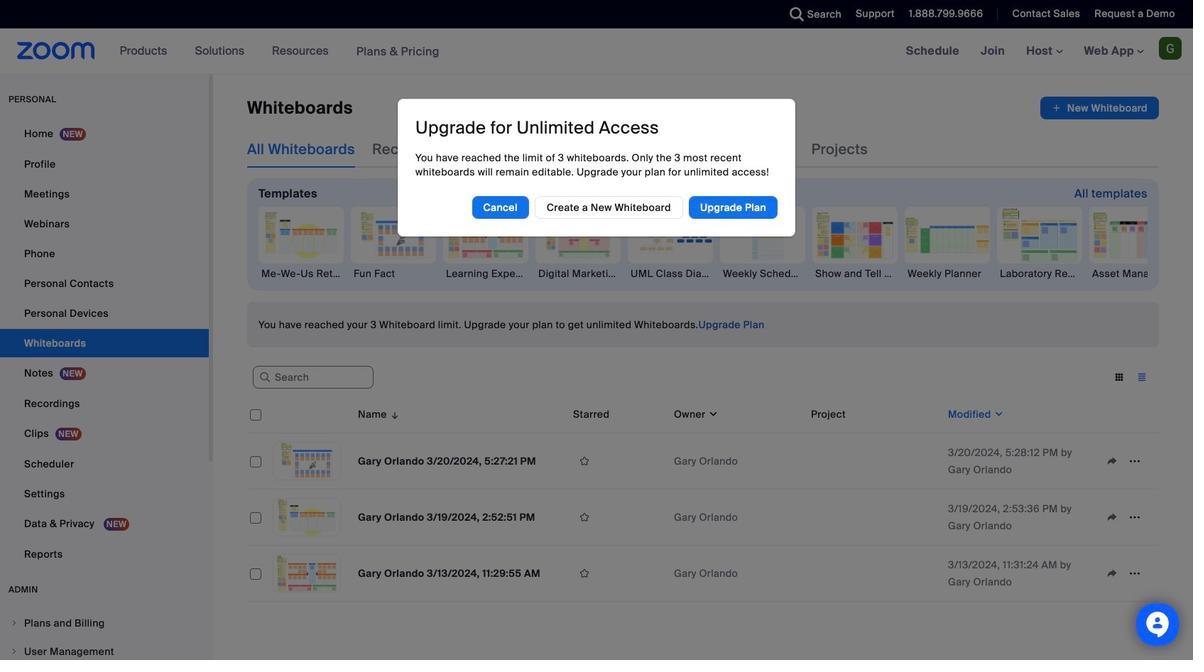 Task type: describe. For each thing, give the bounding box(es) containing it.
me-we-us retrospective element
[[259, 266, 344, 281]]

cell for application associated with gary orlando 3/13/2024, 11:29:55 am element
[[806, 546, 943, 602]]

application for gary orlando 3/13/2024, 11:29:55 am element
[[573, 563, 663, 584]]

digital marketing canvas element
[[536, 266, 621, 281]]

thumbnail of gary orlando 3/19/2024, 2:52:51 pm image
[[274, 499, 340, 536]]

product information navigation
[[109, 28, 450, 75]]

arrow down image
[[387, 406, 400, 423]]

gary orlando 3/19/2024, 2:52:51 pm element
[[358, 511, 536, 524]]

meetings navigation
[[896, 28, 1194, 75]]

personal menu menu
[[0, 119, 209, 570]]

gary orlando 3/20/2024, 5:27:21 pm element
[[358, 455, 536, 468]]

cell for gary orlando 3/20/2024, 5:27:21 pm element's application
[[806, 433, 943, 490]]

cell for application associated with gary orlando 3/19/2024, 2:52:51 pm element
[[806, 490, 943, 546]]

admin menu menu
[[0, 610, 209, 660]]

uml class diagram element
[[628, 266, 713, 281]]



Task type: locate. For each thing, give the bounding box(es) containing it.
application for gary orlando 3/20/2024, 5:27:21 pm element
[[573, 451, 663, 472]]

application
[[247, 396, 1160, 602], [573, 451, 663, 472], [573, 507, 663, 528], [573, 563, 663, 584]]

thumbnail of gary orlando 3/20/2024, 5:27:21 pm image
[[274, 443, 340, 480]]

1 cell from the top
[[806, 433, 943, 490]]

Search text field
[[253, 366, 374, 389]]

2 cell from the top
[[806, 490, 943, 546]]

tabs of all whiteboard page tab list
[[247, 131, 868, 168]]

thumbnail of gary orlando 3/13/2024, 11:29:55 am image
[[274, 555, 340, 592]]

dialog
[[398, 99, 796, 237]]

fun fact element
[[351, 266, 436, 281]]

list mode, selected image
[[1131, 371, 1154, 384]]

heading
[[416, 117, 660, 139]]

banner
[[0, 28, 1194, 75]]

weekly planner element
[[905, 266, 991, 281]]

weekly schedule element
[[721, 266, 806, 281]]

zoom logo image
[[17, 42, 95, 60]]

grid mode, not selected image
[[1108, 371, 1131, 384]]

cell
[[806, 433, 943, 490], [806, 490, 943, 546], [806, 546, 943, 602]]

show and tell with a twist element
[[813, 266, 898, 281]]

3 cell from the top
[[806, 546, 943, 602]]

laboratory report element
[[998, 266, 1083, 281]]

application for gary orlando 3/19/2024, 2:52:51 pm element
[[573, 507, 663, 528]]

asset management element
[[1090, 266, 1175, 281]]

learning experience canvas element
[[443, 266, 529, 281]]

gary orlando 3/13/2024, 11:29:55 am element
[[358, 567, 541, 580]]



Task type: vqa. For each thing, say whether or not it's contained in the screenshot.
Change Request Star this whiteboard image
no



